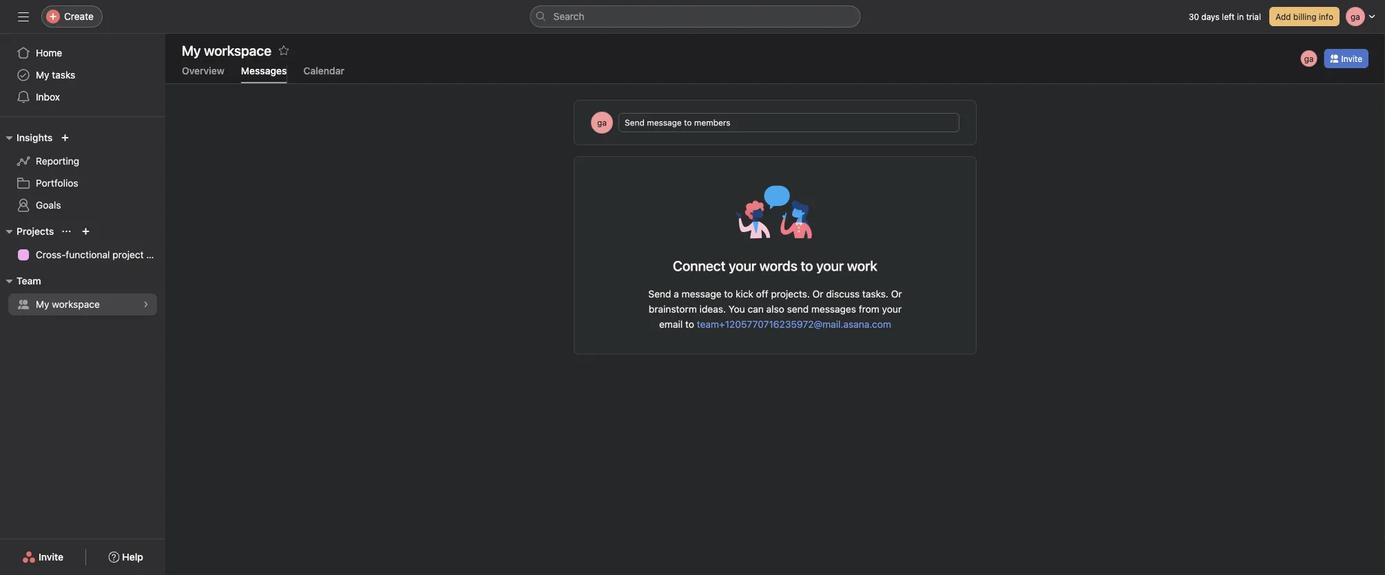 Task type: describe. For each thing, give the bounding box(es) containing it.
my workspace
[[36, 299, 100, 310]]

my for my workspace
[[36, 299, 49, 310]]

send message to members button
[[619, 113, 960, 132]]

create
[[64, 11, 94, 22]]

send a message to kick off projects. or discuss tasks. or brainstorm ideas. you can also send messages from your email to
[[649, 288, 903, 330]]

send message to members
[[625, 118, 731, 127]]

words
[[760, 258, 798, 274]]

my for my tasks
[[36, 69, 49, 81]]

cross-
[[36, 249, 66, 260]]

billing
[[1294, 12, 1317, 21]]

my tasks link
[[8, 64, 157, 86]]

reporting
[[36, 155, 79, 167]]

search list box
[[530, 6, 861, 28]]

to inside send message to members button
[[684, 118, 692, 127]]

new image
[[61, 134, 69, 142]]

to left kick
[[725, 288, 733, 300]]

to right the words
[[801, 258, 814, 274]]

overview
[[182, 65, 225, 76]]

0 horizontal spatial ga
[[598, 118, 607, 127]]

insights
[[17, 132, 53, 143]]

send for send message to members
[[625, 118, 645, 127]]

team button
[[0, 273, 41, 289]]

overview button
[[182, 65, 225, 83]]

workspace
[[52, 299, 100, 310]]

off
[[756, 288, 769, 300]]

messages
[[812, 304, 857, 315]]

home
[[36, 47, 62, 59]]

send
[[787, 304, 809, 315]]

hide sidebar image
[[18, 11, 29, 22]]

your inside send a message to kick off projects. or discuss tasks. or brainstorm ideas. you can also send messages from your email to
[[883, 304, 902, 315]]

ideas.
[[700, 304, 726, 315]]

send for send a message to kick off projects. or discuss tasks. or brainstorm ideas. you can also send messages from your email to
[[649, 288, 672, 300]]

insights element
[[0, 125, 165, 219]]

30 days left in trial
[[1189, 12, 1262, 21]]

cross-functional project plan link
[[8, 244, 165, 266]]

portfolios
[[36, 177, 78, 189]]

create button
[[41, 6, 103, 28]]

brainstorm
[[649, 304, 697, 315]]

email
[[660, 319, 683, 330]]

add billing info button
[[1270, 7, 1340, 26]]

a
[[674, 288, 679, 300]]

inbox link
[[8, 86, 157, 108]]

add
[[1276, 12, 1292, 21]]

days
[[1202, 12, 1220, 21]]

reporting link
[[8, 150, 157, 172]]

inbox
[[36, 91, 60, 103]]

portfolios link
[[8, 172, 157, 194]]

30
[[1189, 12, 1200, 21]]

1 horizontal spatial ga
[[1305, 54, 1314, 63]]



Task type: locate. For each thing, give the bounding box(es) containing it.
you
[[729, 304, 745, 315]]

see details, my workspace image
[[142, 300, 150, 309]]

my inside teams element
[[36, 299, 49, 310]]

info
[[1320, 12, 1334, 21]]

projects
[[17, 226, 54, 237]]

message left members
[[647, 118, 682, 127]]

0 horizontal spatial your
[[729, 258, 757, 274]]

1 horizontal spatial send
[[649, 288, 672, 300]]

to right email
[[686, 319, 695, 330]]

or up messages
[[813, 288, 824, 300]]

calendar
[[304, 65, 345, 76]]

tasks
[[52, 69, 75, 81]]

my workspace link
[[8, 294, 157, 316]]

1 horizontal spatial invite
[[1342, 54, 1363, 63]]

1 vertical spatial ga
[[598, 118, 607, 127]]

new project or portfolio image
[[82, 227, 90, 236]]

1 vertical spatial invite button
[[13, 545, 72, 570]]

1 horizontal spatial your
[[883, 304, 902, 315]]

cross-functional project plan
[[36, 249, 165, 260]]

home link
[[8, 42, 157, 64]]

message inside button
[[647, 118, 682, 127]]

my tasks
[[36, 69, 75, 81]]

0 vertical spatial your
[[729, 258, 757, 274]]

invite button
[[1325, 49, 1369, 68], [13, 545, 72, 570]]

your up kick
[[729, 258, 757, 274]]

1 horizontal spatial or
[[892, 288, 903, 300]]

0 vertical spatial send
[[625, 118, 645, 127]]

1 vertical spatial invite
[[39, 552, 64, 563]]

messages button
[[241, 65, 287, 83]]

show options, current sort, top image
[[62, 227, 71, 236]]

send
[[625, 118, 645, 127], [649, 288, 672, 300]]

plan
[[146, 249, 165, 260]]

calendar button
[[304, 65, 345, 83]]

projects.
[[771, 288, 810, 300]]

kick
[[736, 288, 754, 300]]

in
[[1238, 12, 1245, 21]]

0 horizontal spatial invite
[[39, 552, 64, 563]]

2 my from the top
[[36, 299, 49, 310]]

my
[[36, 69, 49, 81], [36, 299, 49, 310]]

my workspace
[[182, 42, 272, 58]]

0 horizontal spatial or
[[813, 288, 824, 300]]

or
[[813, 288, 824, 300], [892, 288, 903, 300]]

trial
[[1247, 12, 1262, 21]]

invite for bottommost invite button
[[39, 552, 64, 563]]

add billing info
[[1276, 12, 1334, 21]]

message up ideas. in the bottom of the page
[[682, 288, 722, 300]]

search
[[554, 11, 585, 22]]

to left members
[[684, 118, 692, 127]]

0 vertical spatial my
[[36, 69, 49, 81]]

your down tasks.
[[883, 304, 902, 315]]

project
[[113, 249, 144, 260]]

1 my from the top
[[36, 69, 49, 81]]

2 or from the left
[[892, 288, 903, 300]]

message
[[647, 118, 682, 127], [682, 288, 722, 300]]

can
[[748, 304, 764, 315]]

search button
[[530, 6, 861, 28]]

members
[[695, 118, 731, 127]]

0 horizontal spatial invite button
[[13, 545, 72, 570]]

discuss
[[827, 288, 860, 300]]

global element
[[0, 34, 165, 116]]

0 vertical spatial message
[[647, 118, 682, 127]]

to
[[684, 118, 692, 127], [801, 258, 814, 274], [725, 288, 733, 300], [686, 319, 695, 330]]

tasks.
[[863, 288, 889, 300]]

1 vertical spatial send
[[649, 288, 672, 300]]

connect your words to your work
[[673, 258, 878, 274]]

your work
[[817, 258, 878, 274]]

0 vertical spatial invite
[[1342, 54, 1363, 63]]

1 vertical spatial my
[[36, 299, 49, 310]]

0 horizontal spatial send
[[625, 118, 645, 127]]

functional
[[66, 249, 110, 260]]

1 vertical spatial message
[[682, 288, 722, 300]]

goals link
[[8, 194, 157, 216]]

your
[[729, 258, 757, 274], [883, 304, 902, 315]]

invite
[[1342, 54, 1363, 63], [39, 552, 64, 563]]

or right tasks.
[[892, 288, 903, 300]]

1 horizontal spatial invite button
[[1325, 49, 1369, 68]]

projects button
[[0, 223, 54, 240]]

from
[[859, 304, 880, 315]]

1 or from the left
[[813, 288, 824, 300]]

message inside send a message to kick off projects. or discuss tasks. or brainstorm ideas. you can also send messages from your email to
[[682, 288, 722, 300]]

insights button
[[0, 130, 53, 146]]

my left tasks
[[36, 69, 49, 81]]

help button
[[99, 545, 152, 570]]

send inside send a message to kick off projects. or discuss tasks. or brainstorm ideas. you can also send messages from your email to
[[649, 288, 672, 300]]

invite for the right invite button
[[1342, 54, 1363, 63]]

goals
[[36, 200, 61, 211]]

projects element
[[0, 219, 165, 269]]

0 vertical spatial ga
[[1305, 54, 1314, 63]]

left
[[1223, 12, 1235, 21]]

1 vertical spatial your
[[883, 304, 902, 315]]

send inside send message to members button
[[625, 118, 645, 127]]

0 vertical spatial invite button
[[1325, 49, 1369, 68]]

my down team
[[36, 299, 49, 310]]

connect
[[673, 258, 726, 274]]

team
[[17, 275, 41, 287]]

ga
[[1305, 54, 1314, 63], [598, 118, 607, 127]]

help
[[122, 552, 143, 563]]

team+1205770716235972@mail.asana.com
[[697, 319, 892, 330]]

my inside global element
[[36, 69, 49, 81]]

add to starred image
[[278, 45, 289, 56]]

team+1205770716235972@mail.asana.com link
[[697, 319, 892, 330]]

messages
[[241, 65, 287, 76]]

also
[[767, 304, 785, 315]]

teams element
[[0, 269, 165, 318]]



Task type: vqa. For each thing, say whether or not it's contained in the screenshot.
Show options, Current sort, Top icon
yes



